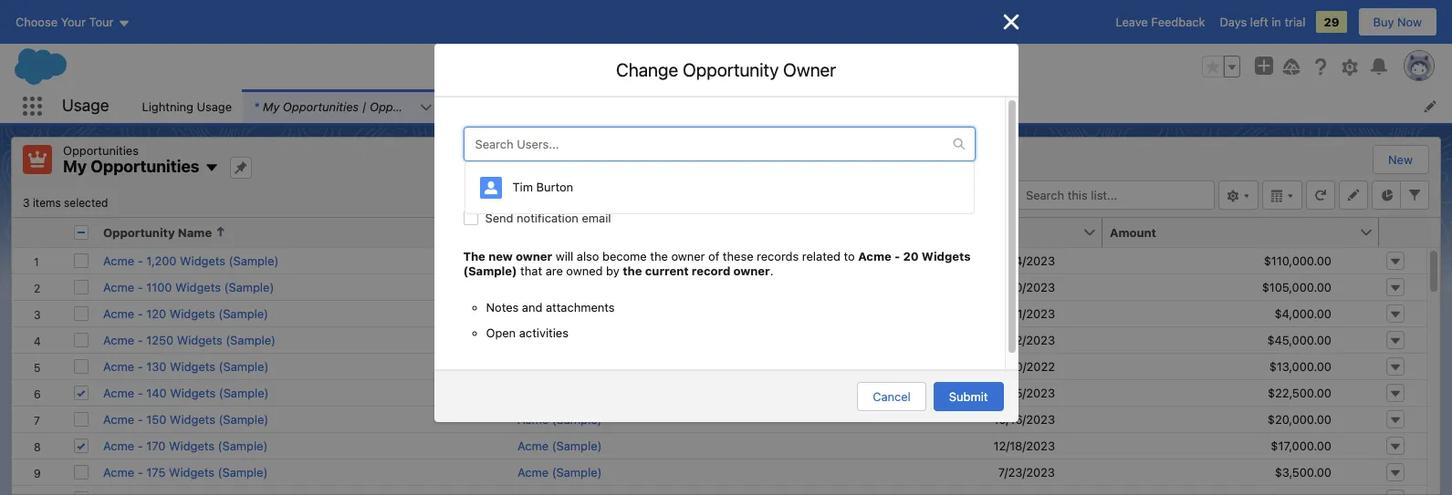 Task type: locate. For each thing, give the bounding box(es) containing it.
0 vertical spatial cell
[[67, 218, 96, 248]]

$13,000.00
[[1270, 359, 1332, 374]]

widgets down name
[[180, 253, 226, 268]]

owner for also
[[671, 249, 705, 264]]

1 horizontal spatial cell
[[510, 379, 833, 406]]

1 vertical spatial my
[[63, 157, 87, 176]]

widgets inside acme - 20 widgets (sample)
[[922, 249, 971, 264]]

acme (sample) for first acme (sample) 'link' from the top of the my opportunities grid
[[518, 253, 602, 268]]

10/21/2023
[[994, 306, 1055, 321]]

acme - 1250 widgets (sample) link
[[103, 333, 276, 347]]

-
[[895, 249, 900, 264], [138, 253, 143, 268], [138, 280, 143, 294], [138, 306, 143, 321], [138, 333, 143, 347], [138, 359, 143, 374], [138, 386, 143, 400], [138, 412, 143, 427], [138, 439, 143, 453], [138, 465, 143, 480]]

0 horizontal spatial my
[[63, 157, 87, 176]]

$3,500.00
[[1275, 465, 1332, 480]]

$110,000.00
[[1264, 253, 1332, 268]]

list item
[[243, 89, 462, 123]]

widgets up acme - 130 widgets (sample) link
[[177, 333, 222, 347]]

1 horizontal spatial usage
[[197, 99, 232, 114]]

0 horizontal spatial opportunity
[[103, 225, 175, 240]]

1,200
[[146, 253, 177, 268]]

widgets up acme - 1250 widgets (sample) link
[[170, 306, 215, 321]]

will
[[556, 249, 574, 264]]

- left '20'
[[895, 249, 900, 264]]

(sample)
[[229, 253, 279, 268], [552, 253, 602, 268], [463, 264, 517, 279], [224, 280, 274, 294], [218, 306, 268, 321], [552, 306, 602, 321], [226, 333, 276, 347], [552, 333, 602, 347], [219, 359, 269, 374], [552, 359, 602, 374], [219, 386, 269, 400], [219, 412, 269, 427], [552, 412, 602, 427], [218, 439, 268, 453], [552, 439, 602, 453], [218, 465, 268, 480], [552, 465, 602, 480]]

acme (sample) for 3rd acme (sample) 'link' from the top of the my opportunities grid
[[518, 333, 602, 347]]

lightning usage
[[142, 99, 232, 114]]

group
[[1202, 56, 1241, 78], [486, 300, 953, 341]]

acme - 1,200 widgets (sample) link
[[103, 253, 279, 268]]

widgets down acme - 130 widgets (sample)
[[170, 386, 216, 400]]

my up 3 items selected
[[63, 157, 87, 176]]

1 horizontal spatial the
[[650, 249, 668, 264]]

opportunities right |
[[370, 99, 446, 114]]

change
[[616, 59, 678, 80]]

- for 1,200
[[138, 253, 143, 268]]

opportunity name element
[[96, 218, 521, 248]]

1 horizontal spatial group
[[1202, 56, 1241, 78]]

inverse image
[[1000, 11, 1022, 33]]

5 acme (sample) from the top
[[518, 412, 602, 427]]

owner left will
[[516, 249, 552, 264]]

7 acme (sample) link from the top
[[518, 465, 602, 480]]

0 vertical spatial opportunity
[[683, 59, 779, 80]]

- left the 150
[[138, 412, 143, 427]]

0 vertical spatial group
[[1202, 56, 1241, 78]]

4 acme (sample) from the top
[[518, 359, 602, 374]]

cancel
[[873, 390, 911, 404]]

- left 1100
[[138, 280, 143, 294]]

- left 120
[[138, 306, 143, 321]]

acme (sample) for 4th acme (sample) 'link'
[[518, 359, 602, 374]]

6 acme (sample) from the top
[[518, 439, 602, 453]]

acme (sample)
[[518, 253, 602, 268], [518, 306, 602, 321], [518, 333, 602, 347], [518, 359, 602, 374], [518, 412, 602, 427], [518, 439, 602, 453], [518, 465, 602, 480]]

my opportunities grid
[[12, 218, 1427, 496]]

close date element
[[833, 218, 1114, 248]]

acme - 175 widgets (sample)
[[103, 465, 268, 480]]

my right *
[[263, 99, 280, 114]]

become
[[603, 249, 647, 264]]

new button
[[1374, 146, 1428, 173]]

leave feedback
[[1116, 15, 1205, 29]]

the new owner will also become the owner of these records related to
[[463, 249, 858, 264]]

6 acme (sample) link from the top
[[518, 439, 602, 453]]

owner right of
[[734, 264, 770, 279]]

- for 1250
[[138, 333, 143, 347]]

3 acme (sample) from the top
[[518, 333, 602, 347]]

170
[[146, 439, 166, 453]]

list containing lightning usage
[[131, 89, 1452, 123]]

- for 170
[[138, 439, 143, 453]]

3 items selected
[[23, 196, 108, 210]]

- left 175
[[138, 465, 143, 480]]

None search field
[[996, 180, 1215, 210]]

- left 1250
[[138, 333, 143, 347]]

owner left of
[[671, 249, 705, 264]]

widgets for 175
[[169, 465, 215, 480]]

2 acme (sample) from the top
[[518, 306, 602, 321]]

opportunity
[[683, 59, 779, 80], [103, 225, 175, 240]]

widgets down acme - 1250 widgets (sample)
[[170, 359, 215, 374]]

1 horizontal spatial my
[[263, 99, 280, 114]]

- left the '1,200'
[[138, 253, 143, 268]]

widgets for 1250
[[177, 333, 222, 347]]

owned
[[566, 264, 603, 279]]

item number element
[[12, 218, 67, 248]]

- inside acme - 20 widgets (sample)
[[895, 249, 900, 264]]

the right by
[[623, 264, 642, 279]]

1 horizontal spatial owner
[[671, 249, 705, 264]]

widgets down acme - 170 widgets (sample)
[[169, 465, 215, 480]]

1 vertical spatial opportunity
[[103, 225, 175, 240]]

leave
[[1116, 15, 1148, 29]]

text default image
[[953, 137, 965, 150]]

acme - 20 widgets (sample)
[[463, 249, 971, 279]]

notes and attachments
[[486, 300, 615, 315]]

usage up my opportunities
[[62, 96, 109, 115]]

- left 140 at the bottom left
[[138, 386, 143, 400]]

widgets right '20'
[[922, 249, 971, 264]]

current
[[645, 264, 689, 279]]

1 acme (sample) from the top
[[518, 253, 602, 268]]

list view controls image
[[1219, 180, 1259, 210]]

acme - 170 widgets (sample)
[[103, 439, 268, 453]]

4 acme (sample) link from the top
[[518, 359, 602, 374]]

- for 130
[[138, 359, 143, 374]]

Search Users... text field
[[464, 128, 953, 161]]

3
[[23, 196, 30, 210]]

usage
[[62, 96, 109, 115], [197, 99, 232, 114]]

widgets down acme - 140 widgets (sample)
[[170, 412, 215, 427]]

0 horizontal spatial group
[[486, 300, 953, 341]]

$22,500.00
[[1268, 386, 1332, 400]]

3 acme (sample) link from the top
[[518, 333, 602, 347]]

activities
[[519, 326, 569, 341]]

1250
[[146, 333, 174, 347]]

widgets for 170
[[169, 439, 215, 453]]

acme (sample) for first acme (sample) 'link' from the bottom of the my opportunities grid
[[518, 465, 602, 480]]

opportunity up search users... 'text field'
[[683, 59, 779, 80]]

burton
[[536, 180, 573, 195]]

- left 170
[[138, 439, 143, 453]]

2 horizontal spatial owner
[[734, 264, 770, 279]]

acme - 130 widgets (sample) link
[[103, 359, 269, 374]]

are
[[546, 264, 563, 279]]

my opportunities status
[[23, 196, 108, 210]]

- for 120
[[138, 306, 143, 321]]

0 horizontal spatial usage
[[62, 96, 109, 115]]

1 horizontal spatial opportunity
[[683, 59, 779, 80]]

my
[[263, 99, 280, 114], [63, 157, 87, 176]]

amount button
[[1103, 218, 1359, 247]]

display as table image
[[1263, 180, 1303, 210]]

1 vertical spatial group
[[486, 300, 953, 341]]

of
[[708, 249, 720, 264]]

the
[[650, 249, 668, 264], [623, 264, 642, 279]]

7 acme (sample) from the top
[[518, 465, 602, 480]]

that are owned by the current record owner .
[[517, 264, 774, 279]]

owner
[[516, 249, 552, 264], [671, 249, 705, 264], [734, 264, 770, 279]]

opportunities up selected
[[63, 143, 139, 158]]

also
[[577, 249, 599, 264]]

usage inside list
[[197, 99, 232, 114]]

owner for the
[[734, 264, 770, 279]]

list
[[131, 89, 1452, 123]]

widgets down acme - 1,200 widgets (sample)
[[175, 280, 221, 294]]

group down days
[[1202, 56, 1241, 78]]

usage left *
[[197, 99, 232, 114]]

search... button
[[515, 52, 880, 81]]

and
[[522, 300, 543, 315]]

my opportunities
[[63, 157, 199, 176]]

my inside list item
[[263, 99, 280, 114]]

- left 130
[[138, 359, 143, 374]]

opportunity up the '1,200'
[[103, 225, 175, 240]]

acme (sample) link
[[518, 253, 602, 268], [518, 306, 602, 321], [518, 333, 602, 347], [518, 359, 602, 374], [518, 412, 602, 427], [518, 439, 602, 453], [518, 465, 602, 480]]

Send notification email checkbox
[[463, 211, 478, 225]]

group down record
[[486, 300, 953, 341]]

12/18/2023
[[994, 439, 1055, 453]]

cell
[[67, 218, 96, 248], [510, 379, 833, 406]]

widgets down acme - 150 widgets (sample)
[[169, 439, 215, 453]]

email
[[582, 210, 611, 225]]

0 vertical spatial my
[[263, 99, 280, 114]]

*
[[254, 99, 259, 114]]

opportunities
[[283, 99, 359, 114], [370, 99, 446, 114], [63, 143, 139, 158], [91, 157, 199, 176]]

submit button
[[934, 383, 1004, 412]]

the down account name element
[[650, 249, 668, 264]]

widgets for 150
[[170, 412, 215, 427]]



Task type: vqa. For each thing, say whether or not it's contained in the screenshot.
1,200
yes



Task type: describe. For each thing, give the bounding box(es) containing it.
item number image
[[12, 218, 67, 247]]

lightning usage link
[[131, 89, 243, 123]]

account name element
[[510, 218, 833, 248]]

12/5/2023
[[999, 386, 1055, 400]]

open activities
[[486, 326, 569, 341]]

records
[[757, 249, 799, 264]]

0 horizontal spatial the
[[623, 264, 642, 279]]

tim burton
[[513, 180, 573, 195]]

(sample) inside acme - 20 widgets (sample)
[[463, 264, 517, 279]]

record
[[692, 264, 731, 279]]

action element
[[1379, 218, 1427, 248]]

1100
[[146, 280, 172, 294]]

- for 20
[[895, 249, 900, 264]]

lightning
[[142, 99, 194, 114]]

acme - 150 widgets (sample) link
[[103, 412, 269, 427]]

5 acme (sample) link from the top
[[518, 412, 602, 427]]

related
[[802, 249, 841, 264]]

Search My Opportunities list view. search field
[[996, 180, 1215, 210]]

acme - 150 widgets (sample)
[[103, 412, 269, 427]]

175
[[146, 465, 166, 480]]

widgets for 130
[[170, 359, 215, 374]]

acme - 175 widgets (sample) link
[[103, 465, 268, 480]]

10/16/2023
[[993, 412, 1055, 427]]

acme (sample) for third acme (sample) 'link' from the bottom of the my opportunities grid
[[518, 412, 602, 427]]

submit
[[949, 390, 988, 404]]

acme inside acme - 20 widgets (sample)
[[858, 249, 892, 264]]

opportunities left |
[[283, 99, 359, 114]]

- for 1100
[[138, 280, 143, 294]]

buy now
[[1373, 15, 1422, 29]]

change opportunity owner
[[616, 59, 836, 80]]

leave feedback link
[[1116, 15, 1205, 29]]

that
[[520, 264, 542, 279]]

tim
[[513, 180, 533, 195]]

action image
[[1379, 218, 1427, 247]]

new
[[489, 249, 513, 264]]

- for 175
[[138, 465, 143, 480]]

amount element
[[1103, 218, 1390, 248]]

cancel button
[[857, 383, 926, 412]]

$105,000.00
[[1262, 280, 1332, 294]]

notification
[[517, 210, 579, 225]]

buy
[[1373, 15, 1394, 29]]

to
[[844, 249, 855, 264]]

notes
[[486, 300, 519, 315]]

opportunity inside button
[[103, 225, 175, 240]]

in
[[1272, 15, 1282, 29]]

120
[[146, 306, 166, 321]]

acme (sample) for 2nd acme (sample) 'link'
[[518, 306, 602, 321]]

150
[[146, 412, 166, 427]]

- for 150
[[138, 412, 143, 427]]

name
[[178, 225, 212, 240]]

acme - 170 widgets (sample) link
[[103, 439, 268, 453]]

1 acme (sample) link from the top
[[518, 253, 602, 268]]

9/20/2023
[[997, 280, 1055, 294]]

acme - 1250 widgets (sample)
[[103, 333, 276, 347]]

acme - 140 widgets (sample) link
[[103, 386, 269, 400]]

now
[[1398, 15, 1422, 29]]

opportunities down lightning
[[91, 157, 199, 176]]

tim burton link
[[465, 170, 974, 206]]

acme - 120 widgets (sample) link
[[103, 306, 268, 321]]

widgets for 1,200
[[180, 253, 226, 268]]

by
[[606, 264, 620, 279]]

10/2/2023
[[999, 333, 1055, 347]]

140
[[146, 386, 167, 400]]

selected
[[64, 196, 108, 210]]

0 horizontal spatial owner
[[516, 249, 552, 264]]

acme - 120 widgets (sample)
[[103, 306, 268, 321]]

130
[[146, 359, 167, 374]]

attachments
[[546, 300, 615, 315]]

7/23/2023
[[998, 465, 1055, 480]]

group containing notes and attachments
[[486, 300, 953, 341]]

acme - 1100 widgets (sample)
[[103, 280, 274, 294]]

left
[[1251, 15, 1269, 29]]

open
[[486, 326, 516, 341]]

search...
[[551, 59, 600, 74]]

acme (sample) for 6th acme (sample) 'link' from the top of the my opportunities grid
[[518, 439, 602, 453]]

2 acme (sample) link from the top
[[518, 306, 602, 321]]

days left in trial
[[1220, 15, 1306, 29]]

feedback
[[1151, 15, 1205, 29]]

days
[[1220, 15, 1247, 29]]

list item containing *
[[243, 89, 462, 123]]

$20,000.00
[[1268, 412, 1332, 427]]

widgets for 120
[[170, 306, 215, 321]]

$4,000.00
[[1275, 306, 1332, 321]]

0 horizontal spatial cell
[[67, 218, 96, 248]]

opportunity name button
[[96, 218, 490, 247]]

acme - 130 widgets (sample)
[[103, 359, 269, 374]]

my opportunities|opportunities|list view element
[[11, 137, 1441, 496]]

.
[[770, 264, 774, 279]]

send notification email
[[485, 210, 611, 225]]

1 vertical spatial cell
[[510, 379, 833, 406]]

send
[[485, 210, 513, 225]]

opportunity name
[[103, 225, 212, 240]]

widgets for 140
[[170, 386, 216, 400]]

20
[[903, 249, 919, 264]]

10/24/2023
[[992, 253, 1055, 268]]

* my opportunities | opportunities
[[254, 99, 446, 114]]

10/10/2022
[[994, 359, 1055, 374]]

widgets for 20
[[922, 249, 971, 264]]

acme - 140 widgets (sample)
[[103, 386, 269, 400]]

new
[[1389, 152, 1413, 167]]

owner
[[783, 59, 836, 80]]

- for 140
[[138, 386, 143, 400]]

these
[[723, 249, 754, 264]]

acme - 1100 widgets (sample) link
[[103, 280, 274, 294]]

widgets for 1100
[[175, 280, 221, 294]]

|
[[362, 99, 366, 114]]

$17,000.00
[[1271, 439, 1332, 453]]

user image
[[480, 177, 502, 199]]



